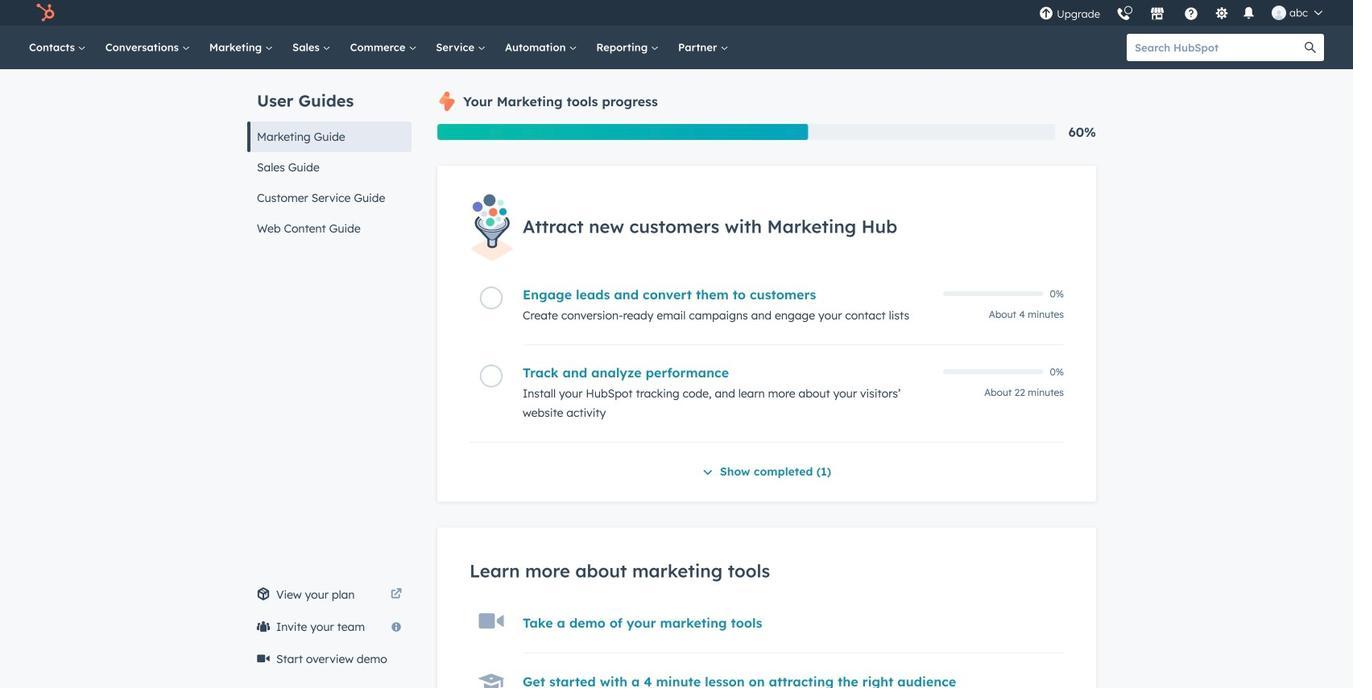 Task type: vqa. For each thing, say whether or not it's contained in the screenshot.
marketplaces image
yes



Task type: locate. For each thing, give the bounding box(es) containing it.
progress bar
[[437, 124, 808, 140]]

menu
[[1031, 0, 1334, 26]]

link opens in a new window image
[[391, 586, 402, 605], [391, 590, 402, 601]]

2 link opens in a new window image from the top
[[391, 590, 402, 601]]

user guides element
[[247, 69, 412, 244]]

1 link opens in a new window image from the top
[[391, 586, 402, 605]]



Task type: describe. For each thing, give the bounding box(es) containing it.
marketplaces image
[[1150, 7, 1165, 22]]

gary orlando image
[[1272, 6, 1287, 20]]

Search HubSpot search field
[[1127, 34, 1297, 61]]



